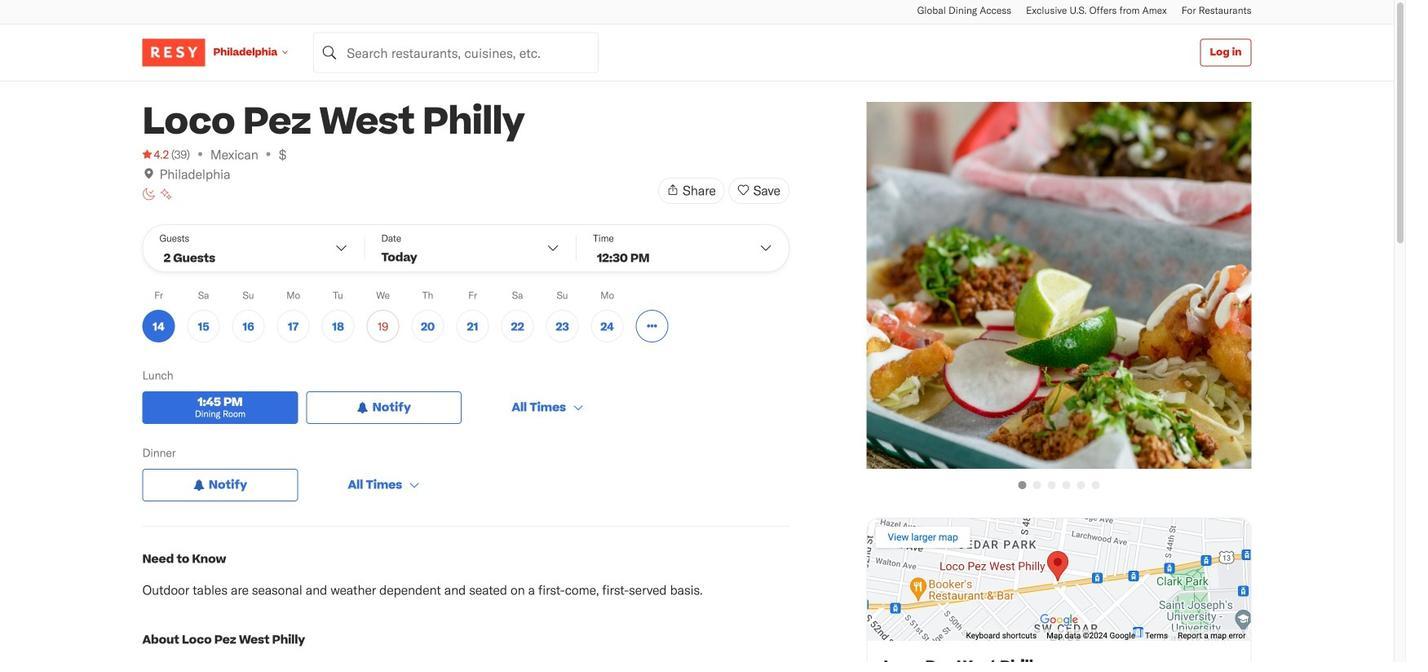 Task type: locate. For each thing, give the bounding box(es) containing it.
None field
[[313, 32, 599, 73]]



Task type: vqa. For each thing, say whether or not it's contained in the screenshot.
"4.5 OUT OF 5 STARS" icon
no



Task type: describe. For each thing, give the bounding box(es) containing it.
Search restaurants, cuisines, etc. text field
[[313, 32, 599, 73]]

4.2 out of 5 stars image
[[142, 146, 169, 162]]



